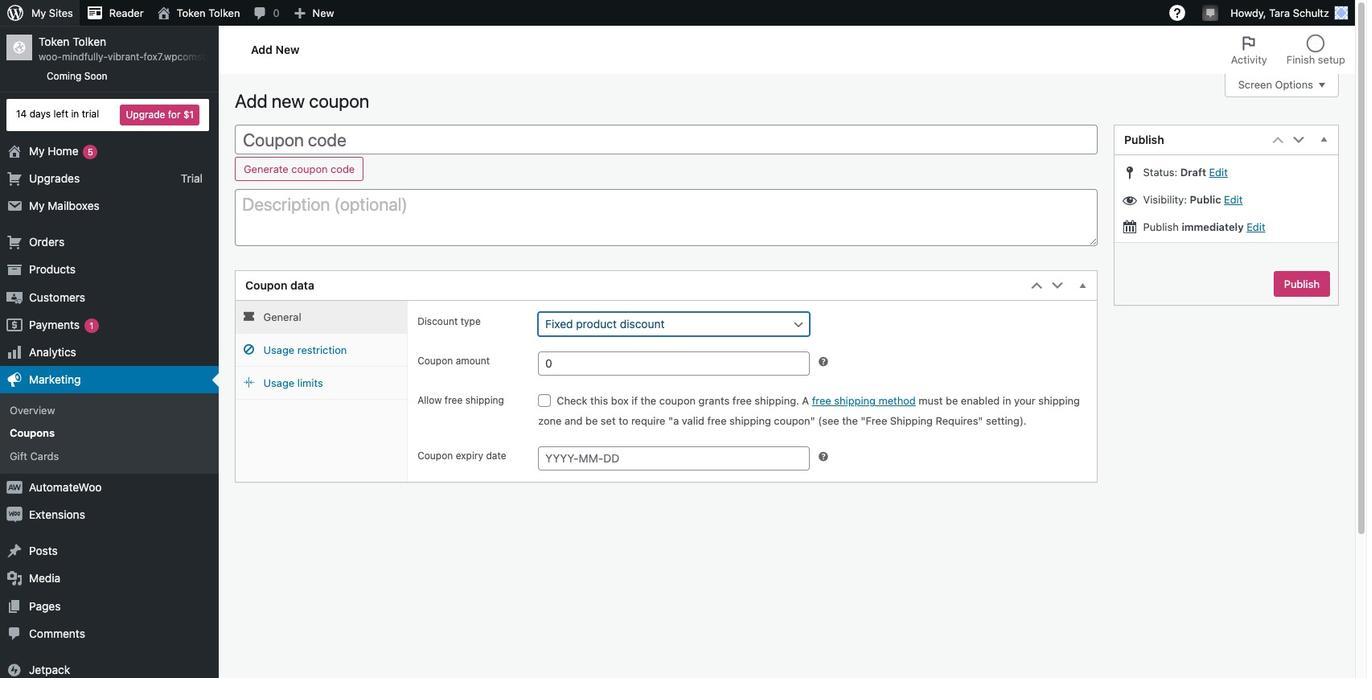 Task type: locate. For each thing, give the bounding box(es) containing it.
0 vertical spatial new
[[313, 6, 334, 19]]

gift cards
[[10, 449, 59, 462]]

usage left limits
[[264, 377, 294, 389]]

restriction
[[297, 344, 347, 356]]

1 horizontal spatial the
[[842, 414, 858, 427]]

1 vertical spatial add
[[235, 90, 268, 112]]

status: draft edit
[[1140, 166, 1228, 178]]

usage down general
[[264, 344, 294, 356]]

0 vertical spatial token
[[177, 6, 206, 19]]

0 vertical spatial edit button
[[1209, 166, 1228, 178]]

this
[[590, 394, 608, 407]]

token inside token tolken woo-mindfully-vibrant-fox7.wpcomstaging.com coming soon
[[39, 35, 70, 48]]

be right must
[[946, 394, 958, 407]]

1 horizontal spatial in
[[1003, 394, 1011, 407]]

2 usage from the top
[[264, 377, 294, 389]]

0 vertical spatial in
[[71, 108, 79, 120]]

2 vertical spatial coupon
[[659, 394, 696, 407]]

0 horizontal spatial new
[[275, 42, 299, 56]]

coupons link
[[0, 422, 219, 444]]

public
[[1190, 193, 1221, 206]]

my left the sites
[[31, 6, 46, 19]]

coupon for coupon amount
[[418, 355, 453, 367]]

orders link
[[0, 229, 219, 256]]

None submit
[[1274, 271, 1330, 297]]

requires"
[[936, 414, 983, 427]]

0 vertical spatial edit
[[1209, 166, 1228, 178]]

visibility:
[[1143, 193, 1187, 206]]

edit right draft
[[1209, 166, 1228, 178]]

in right left
[[71, 108, 79, 120]]

in for your
[[1003, 394, 1011, 407]]

1 vertical spatial the
[[842, 414, 858, 427]]

1 vertical spatial edit
[[1224, 193, 1243, 206]]

overview link
[[0, 399, 219, 422]]

1 vertical spatial token
[[39, 35, 70, 48]]

"a
[[668, 414, 679, 427]]

media link
[[0, 565, 219, 592]]

notification image
[[1204, 6, 1217, 18]]

the coupon will expire at 00:00:00 of this date. image
[[817, 450, 830, 463]]

add new
[[251, 42, 299, 56]]

0 horizontal spatial token
[[39, 35, 70, 48]]

free
[[445, 394, 463, 406], [733, 394, 752, 407], [812, 394, 831, 407], [707, 414, 727, 427]]

new right 0 at the top of the page
[[313, 6, 334, 19]]

in
[[71, 108, 79, 120], [1003, 394, 1011, 407]]

in inside main menu navigation
[[71, 108, 79, 120]]

coming
[[47, 70, 82, 82]]

my inside toolbar navigation
[[31, 6, 46, 19]]

1 vertical spatial be
[[586, 414, 598, 427]]

immediately
[[1182, 220, 1244, 233]]

main menu navigation
[[0, 26, 253, 678]]

token up woo-
[[39, 35, 70, 48]]

0 horizontal spatial tolken
[[73, 35, 106, 48]]

type
[[461, 315, 481, 328]]

soon
[[84, 70, 107, 82]]

tolken left 0 link
[[208, 6, 240, 19]]

coupon"
[[774, 414, 815, 427]]

1 usage from the top
[[264, 344, 294, 356]]

1 vertical spatial in
[[1003, 394, 1011, 407]]

1 horizontal spatial tolken
[[208, 6, 240, 19]]

reader link
[[79, 0, 150, 26]]

my left home
[[29, 144, 45, 157]]

tab list
[[1221, 26, 1355, 74]]

the right if
[[641, 394, 656, 407]]

usage limits
[[264, 377, 323, 389]]

free right a
[[812, 394, 831, 407]]

my mailboxes
[[29, 199, 100, 212]]

cards
[[30, 449, 59, 462]]

1 vertical spatial usage
[[264, 377, 294, 389]]

code down coupon code
[[331, 163, 355, 176]]

shipping
[[465, 394, 504, 406], [834, 394, 876, 407], [1039, 394, 1080, 407], [730, 414, 771, 427]]

coupon up generate
[[243, 129, 304, 150]]

coupon right new
[[309, 90, 369, 112]]

products
[[29, 262, 76, 276]]

my down upgrades
[[29, 199, 45, 212]]

free shipping method link
[[812, 394, 916, 407]]

2 vertical spatial my
[[29, 199, 45, 212]]

publish up status:
[[1124, 133, 1164, 146]]

coupon
[[309, 90, 369, 112], [291, 163, 328, 176], [659, 394, 696, 407]]

1 vertical spatial tolken
[[73, 35, 106, 48]]

usage for usage restriction
[[264, 344, 294, 356]]

0 vertical spatial the
[[641, 394, 656, 407]]

usage for usage limits
[[264, 377, 294, 389]]

coupon up "a at the bottom left of the page
[[659, 394, 696, 407]]

be left set
[[586, 414, 598, 427]]

the inside "must be enabled in your shipping zone and be set to require "a valid free shipping coupon" (see the "free shipping requires" setting)."
[[842, 414, 858, 427]]

analytics
[[29, 345, 76, 359]]

edit button right draft
[[1209, 166, 1228, 178]]

free right allow
[[445, 394, 463, 406]]

new down 0 at the top of the page
[[275, 42, 299, 56]]

my for my sites
[[31, 6, 46, 19]]

tolken inside toolbar navigation
[[208, 6, 240, 19]]

trial
[[181, 171, 203, 185]]

1 vertical spatial edit button
[[1224, 193, 1243, 206]]

gift cards link
[[0, 444, 219, 467]]

pages
[[29, 599, 61, 613]]

edit button right "immediately"
[[1247, 220, 1266, 233]]

0 horizontal spatial in
[[71, 108, 79, 120]]

my
[[31, 6, 46, 19], [29, 144, 45, 157], [29, 199, 45, 212]]

tolken for token tolken
[[208, 6, 240, 19]]

add for add new
[[251, 42, 273, 56]]

edit
[[1209, 166, 1228, 178], [1224, 193, 1243, 206], [1247, 220, 1266, 233]]

publish
[[1124, 133, 1164, 146], [1143, 220, 1179, 233]]

coupon
[[243, 129, 304, 150], [245, 279, 287, 292], [418, 355, 453, 367], [418, 450, 453, 462]]

1 vertical spatial publish
[[1143, 220, 1179, 233]]

coupon left the expiry
[[418, 450, 453, 462]]

publish down visibility:
[[1143, 220, 1179, 233]]

0 vertical spatial be
[[946, 394, 958, 407]]

0 vertical spatial my
[[31, 6, 46, 19]]

Allow free shipping checkbox
[[538, 394, 551, 407]]

shipping
[[890, 414, 933, 427]]

vibrant-
[[108, 51, 144, 63]]

0 vertical spatial add
[[251, 42, 273, 56]]

token tolken
[[177, 6, 240, 19]]

14
[[16, 108, 27, 120]]

0 horizontal spatial the
[[641, 394, 656, 407]]

usage
[[264, 344, 294, 356], [264, 377, 294, 389]]

token up fox7.wpcomstaging.com
[[177, 6, 206, 19]]

token inside toolbar navigation
[[177, 6, 206, 19]]

set
[[601, 414, 616, 427]]

publish for publish
[[1124, 133, 1164, 146]]

tolken for token tolken woo-mindfully-vibrant-fox7.wpcomstaging.com coming soon
[[73, 35, 106, 48]]

usage limits link
[[236, 367, 407, 400]]

free inside "must be enabled in your shipping zone and be set to require "a valid free shipping coupon" (see the "free shipping requires" setting)."
[[707, 414, 727, 427]]

0
[[273, 6, 280, 19]]

the right (see
[[842, 414, 858, 427]]

1 vertical spatial my
[[29, 144, 45, 157]]

coupon left the amount at the bottom of the page
[[418, 355, 453, 367]]

1 horizontal spatial new
[[313, 6, 334, 19]]

shipping up "free
[[834, 394, 876, 407]]

token for token tolken
[[177, 6, 206, 19]]

general link
[[236, 301, 407, 334]]

1
[[90, 320, 94, 330]]

in left your
[[1003, 394, 1011, 407]]

must
[[919, 394, 943, 407]]

general
[[264, 311, 301, 323]]

token for token tolken woo-mindfully-vibrant-fox7.wpcomstaging.com coming soon
[[39, 35, 70, 48]]

edit button right public
[[1224, 193, 1243, 206]]

new
[[272, 90, 305, 112]]

coupon up general
[[245, 279, 287, 292]]

visibility: public edit
[[1140, 193, 1243, 206]]

1 horizontal spatial token
[[177, 6, 206, 19]]

add new coupon
[[235, 90, 369, 112]]

0 vertical spatial publish
[[1124, 133, 1164, 146]]

edit right public
[[1224, 193, 1243, 206]]

my sites
[[31, 6, 73, 19]]

new inside 'link'
[[313, 6, 334, 19]]

edit right "immediately"
[[1247, 220, 1266, 233]]

code up generate coupon code link
[[308, 129, 346, 150]]

my for my mailboxes
[[29, 199, 45, 212]]

edit button
[[1209, 166, 1228, 178], [1224, 193, 1243, 206], [1247, 220, 1266, 233]]

add left new
[[235, 90, 268, 112]]

mindfully-
[[62, 51, 108, 63]]

add
[[251, 42, 273, 56], [235, 90, 268, 112]]

edit button for visibility: public edit
[[1224, 193, 1243, 206]]

shipping down check this box if the coupon grants free shipping. a free shipping method
[[730, 414, 771, 427]]

0 horizontal spatial be
[[586, 414, 598, 427]]

add down 0 link
[[251, 42, 273, 56]]

free right grants at the right bottom of page
[[733, 394, 752, 407]]

in inside "must be enabled in your shipping zone and be set to require "a valid free shipping coupon" (see the "free shipping requires" setting)."
[[1003, 394, 1011, 407]]

add for add new coupon
[[235, 90, 268, 112]]

the
[[641, 394, 656, 407], [842, 414, 858, 427]]

box
[[611, 394, 629, 407]]

token tolken link
[[150, 0, 246, 26]]

free down grants at the right bottom of page
[[707, 414, 727, 427]]

status:
[[1143, 166, 1178, 178]]

0 vertical spatial usage
[[264, 344, 294, 356]]

posts
[[29, 544, 58, 558]]

tolken
[[208, 6, 240, 19], [73, 35, 106, 48]]

zone
[[538, 414, 562, 427]]

to
[[619, 414, 628, 427]]

shipping.
[[755, 394, 799, 407]]

coupon down coupon code
[[291, 163, 328, 176]]

0 vertical spatial tolken
[[208, 6, 240, 19]]

tolken up mindfully-
[[73, 35, 106, 48]]

tolken inside token tolken woo-mindfully-vibrant-fox7.wpcomstaging.com coming soon
[[73, 35, 106, 48]]



Task type: describe. For each thing, give the bounding box(es) containing it.
usage restriction link
[[236, 334, 407, 367]]

marketing
[[29, 372, 81, 386]]

amount
[[456, 355, 490, 367]]

1 horizontal spatial be
[[946, 394, 958, 407]]

upgrade for $1 button
[[120, 104, 199, 125]]

Description (optional) text field
[[235, 189, 1098, 246]]

mailboxes
[[48, 199, 100, 212]]

coupon expiry date
[[418, 450, 506, 462]]

allow
[[418, 394, 442, 406]]

finish
[[1287, 53, 1315, 66]]

discount type
[[418, 315, 481, 328]]

customers
[[29, 290, 85, 304]]

0 link
[[246, 0, 286, 26]]

media
[[29, 571, 61, 585]]

left
[[53, 108, 68, 120]]

customers link
[[0, 284, 219, 311]]

woo-
[[39, 51, 62, 63]]

your
[[1014, 394, 1036, 407]]

upgrade
[[126, 108, 165, 120]]

extensions
[[29, 508, 85, 521]]

tab list containing activity
[[1221, 26, 1355, 74]]

my home 5
[[29, 144, 93, 157]]

finish setup button
[[1277, 26, 1355, 74]]

reader
[[109, 6, 144, 19]]

days
[[29, 108, 51, 120]]

payments 1
[[29, 317, 94, 331]]

"free
[[861, 414, 887, 427]]

orders
[[29, 235, 64, 249]]

coupon for coupon code
[[243, 129, 304, 150]]

edit for draft
[[1209, 166, 1228, 178]]

my mailboxes link
[[0, 192, 219, 220]]

shipping down the amount at the bottom of the page
[[465, 394, 504, 406]]

Coupon code text field
[[235, 125, 1098, 155]]

activity button
[[1221, 26, 1277, 74]]

2 vertical spatial edit button
[[1247, 220, 1266, 233]]

overview
[[10, 404, 55, 417]]

howdy,
[[1231, 6, 1266, 19]]

(see
[[818, 414, 839, 427]]

activity
[[1231, 53, 1267, 66]]

limits
[[297, 377, 323, 389]]

draft
[[1181, 166, 1206, 178]]

generate
[[244, 163, 289, 176]]

analytics link
[[0, 339, 219, 366]]

allow free shipping
[[418, 394, 504, 406]]

expiry
[[456, 450, 483, 462]]

value of the coupon. image
[[817, 356, 830, 368]]

automatewoo link
[[0, 474, 219, 501]]

my for my home 5
[[29, 144, 45, 157]]

posts link
[[0, 537, 219, 565]]

extensions link
[[0, 501, 219, 529]]

1 vertical spatial code
[[331, 163, 355, 176]]

1 vertical spatial coupon
[[291, 163, 328, 176]]

2 vertical spatial edit
[[1247, 220, 1266, 233]]

0 vertical spatial coupon
[[309, 90, 369, 112]]

generate coupon code
[[244, 163, 355, 176]]

require
[[631, 414, 666, 427]]

5
[[88, 146, 93, 156]]

new link
[[286, 0, 341, 26]]

coupon for coupon data
[[245, 279, 287, 292]]

enabled
[[961, 394, 1000, 407]]

toolbar navigation
[[0, 0, 1355, 29]]

screen options
[[1238, 78, 1313, 91]]

discount
[[418, 315, 458, 328]]

0 vertical spatial code
[[308, 129, 346, 150]]

data
[[290, 279, 314, 292]]

pages link
[[0, 592, 219, 620]]

coupon code
[[243, 129, 346, 150]]

home
[[48, 144, 78, 157]]

publish for publish immediately edit
[[1143, 220, 1179, 233]]

schultz
[[1293, 6, 1329, 19]]

howdy, tara schultz
[[1231, 6, 1329, 19]]

check
[[557, 394, 588, 407]]

token tolken woo-mindfully-vibrant-fox7.wpcomstaging.com coming soon
[[39, 35, 253, 82]]

in for trial
[[71, 108, 79, 120]]

tara
[[1269, 6, 1290, 19]]

sites
[[49, 6, 73, 19]]

$1
[[183, 108, 194, 120]]

upgrades
[[29, 171, 80, 185]]

grants
[[699, 394, 730, 407]]

fox7.wpcomstaging.com
[[144, 51, 253, 63]]

automatewoo
[[29, 480, 102, 494]]

Coupon amount text field
[[538, 352, 810, 376]]

setup
[[1318, 53, 1346, 66]]

Coupon expiry date text field
[[538, 447, 810, 471]]

jetpack
[[29, 663, 70, 676]]

14 days left in trial
[[16, 108, 99, 120]]

publish immediately edit
[[1140, 220, 1266, 233]]

edit for public
[[1224, 193, 1243, 206]]

upgrade for $1
[[126, 108, 194, 120]]

comments link
[[0, 620, 219, 647]]

a
[[802, 394, 809, 407]]

coupon for coupon expiry date
[[418, 450, 453, 462]]

coupons
[[10, 427, 55, 439]]

and
[[565, 414, 583, 427]]

payments
[[29, 317, 80, 331]]

1 vertical spatial new
[[275, 42, 299, 56]]

edit button for status: draft edit
[[1209, 166, 1228, 178]]

shipping right your
[[1039, 394, 1080, 407]]

check this box if the coupon grants free shipping. a free shipping method
[[557, 394, 916, 407]]

marketing link
[[0, 366, 219, 394]]

method
[[879, 394, 916, 407]]

must be enabled in your shipping zone and be set to require "a valid free shipping coupon" (see the "free shipping requires" setting).
[[538, 394, 1080, 427]]

gift
[[10, 449, 27, 462]]



Task type: vqa. For each thing, say whether or not it's contained in the screenshot.
Strikethrough icon
no



